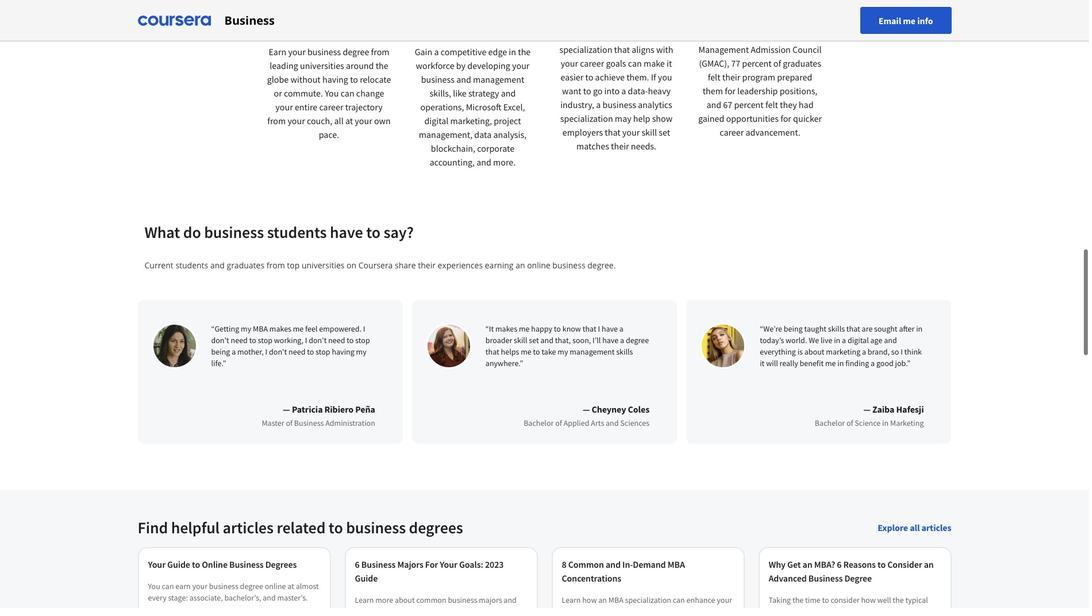 Task type: vqa. For each thing, say whether or not it's contained in the screenshot.


Task type: describe. For each thing, give the bounding box(es) containing it.
developing
[[468, 60, 511, 71]]

so
[[892, 347, 900, 357]]

finding
[[846, 358, 870, 369]]

say?
[[384, 222, 414, 243]]

makes inside "getting my mba makes me feel empowered. i don't need to stop working, i don't need to stop being a mother, i don't need to stop having my life."
[[270, 324, 292, 334]]

at inside you can earn your business degree online at almost every stage: associate, bachelor's, and master's.
[[288, 581, 294, 592]]

coursera
[[359, 260, 393, 271]]

in right after
[[917, 324, 923, 334]]

the up personal
[[893, 595, 904, 606]]

taking the time to consider how well the typical mba outcomes align with your personal and caree
[[769, 595, 939, 608]]

hafesji
[[897, 404, 924, 415]]

an right the earning
[[516, 260, 525, 271]]

mba inside learn how an mba specialization can enhance your business education.
[[609, 595, 624, 606]]

degree inside earn your degree from a top university.
[[320, 9, 355, 23]]

67
[[724, 99, 733, 110]]

— zaiba hafesji bachelor of science in marketing
[[815, 404, 924, 428]]

i'll
[[593, 335, 601, 346]]

about inside the "we're being taught skills that are sought after in today's world. we live in a digital age and everything is about marketing a brand, so i think it will really benefit me in finding a good job."
[[805, 347, 825, 357]]

business inside gain a competitive edge in the workforce by developing your business and management skills, like strategy and operations, microsoft excel, digital marketing, project management, data analysis, blockchain, corporate accounting, and more.
[[421, 74, 455, 85]]

learn how an mba specialization can enhance your business education.
[[562, 595, 733, 608]]

being inside the "we're being taught skills that are sought after in today's world. we live in a digital age and everything is about marketing a brand, so i think it will really benefit me in finding a good job."
[[784, 324, 803, 334]]

career inside according to the graduate management admission council (gmac), 77 percent of graduates felt their program prepared them for leadership positions, and 67 percent felt they had gained opportunities for quicker career advancement.
[[720, 127, 744, 138]]

needs.
[[631, 140, 657, 152]]

your inside you can earn your business degree online at almost every stage: associate, bachelor's, and master's.
[[192, 581, 208, 592]]

degree inside earn your business degree from leading universities around the globe without having to relocate or commute. you can change your entire career trajectory from your couch, all at your own pace.
[[343, 46, 369, 58]]

around
[[346, 60, 374, 71]]

cheyney coles image
[[426, 323, 472, 369]]

and inside the "it makes me happy to know that i have a broader skill set and that, soon, i'll have a degree that helps me to take my management skills anywhere."
[[541, 335, 554, 346]]

paths
[[428, 607, 447, 608]]

how inside learn how an mba specialization can enhance your business education.
[[583, 595, 597, 606]]

your inside taking the time to consider how well the typical mba outcomes align with your personal and caree
[[855, 607, 871, 608]]

and inside 8 common and in-demand mba concentrations
[[606, 559, 621, 570]]

to inside according to the graduate management admission council (gmac), 77 percent of graduates felt their program prepared them for leadership positions, and 67 percent felt they had gained opportunities for quicker career advancement.
[[751, 30, 759, 41]]

from up the around
[[371, 46, 390, 58]]

specialization for learn
[[625, 595, 672, 606]]

2 vertical spatial have
[[603, 335, 619, 346]]

— cheyney coles bachelor of applied arts and sciences
[[524, 404, 650, 428]]

2 horizontal spatial stop
[[356, 335, 370, 346]]

your down entire
[[288, 115, 305, 127]]

that inside the "we're being taught skills that are sought after in today's world. we live in a digital age and everything is about marketing a brand, so i think it will really benefit me in finding a good job."
[[847, 324, 861, 334]]

marketing,
[[451, 115, 492, 127]]

can inside earn your business degree from leading universities around the globe without having to relocate or commute. you can change your entire career trajectory from your couch, all at your own pace.
[[341, 87, 355, 99]]

own
[[374, 115, 391, 127]]

competitive
[[441, 46, 487, 58]]

your left entire
[[276, 101, 293, 113]]

go
[[593, 85, 603, 97]]

6 business majors for your goals: 2023 guide link
[[355, 558, 528, 585]]

entire
[[295, 101, 318, 113]]

that up i'll
[[583, 324, 597, 334]]

(gmac),
[[699, 58, 730, 69]]

your down the help
[[623, 127, 640, 138]]

of inside '— zaiba hafesji bachelor of science in marketing'
[[847, 418, 854, 428]]

and inside taking the time to consider how well the typical mba outcomes align with your personal and caree
[[903, 607, 916, 608]]

want
[[562, 85, 582, 97]]

to left online
[[192, 559, 200, 570]]

— patricia ribiero peña master of business administration
[[262, 404, 375, 428]]

— for — patricia ribiero peña
[[283, 404, 290, 415]]

data-
[[628, 85, 648, 97]]

1 vertical spatial graduates
[[227, 260, 265, 271]]

degree inside the "it makes me happy to know that i have a broader skill set and that, soon, i'll have a degree that helps me to take my management skills anywhere."
[[626, 335, 649, 346]]

to up mother,
[[249, 335, 256, 346]]

management inside gain a competitive edge in the workforce by developing your business and management skills, like strategy and operations, microsoft excel, digital marketing, project management, data analysis, blockchain, corporate accounting, and more.
[[473, 74, 525, 85]]

0 horizontal spatial their
[[418, 260, 436, 271]]

skills.
[[458, 25, 488, 39]]

a left major
[[616, 30, 621, 41]]

guide inside the 6 business majors for your goals: 2023 guide
[[355, 573, 378, 584]]

taught
[[805, 324, 827, 334]]

email me info
[[879, 15, 934, 26]]

zaiba hafesji image
[[701, 323, 747, 369]]

the up outcomes
[[793, 595, 804, 606]]

1 horizontal spatial need
[[289, 347, 306, 357]]

to down empowered.
[[347, 335, 354, 346]]

almost
[[296, 581, 319, 592]]

articles for helpful
[[223, 518, 274, 538]]

skills inside the "it makes me happy to know that i have a broader skill set and that, soon, i'll have a degree that helps me to take my management skills anywhere."
[[617, 347, 633, 357]]

business inside why get an mba? 6 reasons to consider an advanced business degree
[[809, 573, 843, 584]]

business up majors
[[346, 518, 406, 538]]

goals
[[606, 58, 627, 69]]

that up matches on the right top of page
[[605, 127, 621, 138]]

their inside choosing a major or specialization that aligns with your career goals can make it easier to achieve them. if you want to go into a data-heavy industry, a business analytics specialization may help show employers that your skill set matches their needs.
[[611, 140, 630, 152]]

according to the graduate management admission council (gmac), 77 percent of graduates felt their program prepared them for leadership positions, and 67 percent felt they had gained opportunities for quicker career advancement.
[[699, 30, 822, 138]]

a up marketing
[[843, 335, 847, 346]]

with inside choosing a major or specialization that aligns with your career goals can make it easier to achieve them. if you want to go into a data-heavy industry, a business analytics specialization may help show employers that your skill set matches their needs.
[[657, 44, 674, 55]]

working,
[[274, 335, 304, 346]]

business up you can earn your business degree online at almost every stage: associate, bachelor's, and master's.
[[229, 559, 264, 570]]

the inside earn your business degree from leading universities around the globe without having to relocate or commute. you can change your entire career trajectory from your couch, all at your own pace.
[[376, 60, 389, 71]]

them.
[[627, 71, 650, 83]]

specialization for choosing
[[560, 44, 613, 55]]

1 your from the left
[[148, 559, 166, 570]]

0 vertical spatial have
[[330, 222, 363, 243]]

employers
[[563, 127, 603, 138]]

leading
[[270, 60, 298, 71]]

business left degree.
[[553, 260, 586, 271]]

explore
[[878, 522, 909, 534]]

and inside the "we're being taught skills that are sought after in today's world. we live in a digital age and everything is about marketing a brand, so i think it will really benefit me in finding a good job."
[[885, 335, 898, 346]]

about inside "learn more about common business majors and the associated career paths graduates may decid"
[[395, 595, 415, 606]]

mba inside 8 common and in-demand mba concentrations
[[668, 559, 685, 570]]

administration
[[326, 418, 375, 428]]

to right related
[[329, 518, 343, 538]]

in right the live
[[835, 335, 841, 346]]

business inside 'build job-ready business skills.'
[[491, 9, 534, 23]]

choosing
[[578, 30, 614, 41]]

blockchain,
[[431, 143, 476, 154]]

globe
[[267, 74, 289, 85]]

that up goals
[[615, 44, 630, 55]]

a right i'll
[[621, 335, 625, 346]]

advancement.
[[746, 127, 801, 138]]

— for — cheyney coles
[[583, 404, 590, 415]]

1 horizontal spatial don't
[[269, 347, 287, 357]]

after
[[900, 324, 915, 334]]

career inside choosing a major or specialization that aligns with your career goals can make it easier to achieve them. if you want to go into a data-heavy industry, a business analytics specialization may help show employers that your skill set matches their needs.
[[580, 58, 605, 69]]

business inside earn your business degree from leading universities around the globe without having to relocate or commute. you can change your entire career trajectory from your couch, all at your own pace.
[[308, 46, 341, 58]]

degree inside you can earn your business degree online at almost every stage: associate, bachelor's, and master's.
[[240, 581, 263, 592]]

university.
[[312, 25, 366, 39]]

email me info button
[[861, 7, 952, 34]]

a inside "getting my mba makes me feel empowered. i don't need to stop working, i don't need to stop being a mother, i don't need to stop having my life."
[[232, 347, 236, 357]]

a right the into
[[622, 85, 627, 97]]

is
[[798, 347, 803, 357]]

pace.
[[319, 129, 339, 140]]

typical
[[906, 595, 929, 606]]

at inside earn your business degree from leading universities around the globe without having to relocate or commute. you can change your entire career trajectory from your couch, all at your own pace.
[[346, 115, 353, 127]]

a left the good
[[871, 358, 875, 369]]

your guide to online business degrees link
[[148, 558, 321, 572]]

microsoft
[[466, 101, 502, 113]]

of inside — patricia ribiero peña master of business administration
[[286, 418, 293, 428]]

soon,
[[573, 335, 591, 346]]

earn for earn your degree from a top university.
[[269, 9, 292, 23]]

related
[[277, 518, 326, 538]]

your up leading on the left top
[[288, 46, 306, 58]]

online
[[202, 559, 228, 570]]

mother,
[[238, 347, 264, 357]]

common
[[417, 595, 447, 606]]

outcomes
[[786, 607, 819, 608]]

you inside earn your business degree from leading universities around the globe without having to relocate or commute. you can change your entire career trajectory from your couch, all at your own pace.
[[325, 87, 339, 99]]

skills,
[[430, 87, 451, 99]]

your inside gain a competitive edge in the workforce by developing your business and management skills, like strategy and operations, microsoft excel, digital marketing, project management, data analysis, blockchain, corporate accounting, and more.
[[512, 60, 530, 71]]

mba inside "getting my mba makes me feel empowered. i don't need to stop working, i don't need to stop being a mother, i don't need to stop having my life."
[[253, 324, 268, 334]]

admission
[[751, 44, 791, 55]]

me right helps
[[521, 347, 532, 357]]

build job-ready business skills.
[[412, 9, 534, 39]]

aligns
[[632, 44, 655, 55]]

email
[[879, 15, 902, 26]]

your inside earn your degree from a top university.
[[295, 9, 318, 23]]

articles for all
[[922, 522, 952, 534]]

i down feel
[[305, 335, 307, 346]]

bachelor for — cheyney coles
[[524, 418, 554, 428]]

in inside gain a competitive edge in the workforce by developing your business and management skills, like strategy and operations, microsoft excel, digital marketing, project management, data analysis, blockchain, corporate accounting, and more.
[[509, 46, 516, 58]]

project
[[494, 115, 521, 127]]

— for — zaiba hafesji
[[864, 404, 871, 415]]

taking
[[769, 595, 791, 606]]

marketing
[[891, 418, 924, 428]]

may inside "learn more about common business majors and the associated career paths graduates may decid"
[[484, 607, 498, 608]]

77
[[732, 58, 741, 69]]

management inside the "it makes me happy to know that i have a broader skill set and that, soon, i'll have a degree that helps me to take my management skills anywhere."
[[570, 347, 615, 357]]

how inside taking the time to consider how well the typical mba outcomes align with your personal and caree
[[862, 595, 876, 606]]

personal
[[872, 607, 902, 608]]

an right consider
[[925, 559, 934, 570]]

can inside you can earn your business degree online at almost every stage: associate, bachelor's, and master's.
[[162, 581, 174, 592]]

me left happy
[[519, 324, 530, 334]]

universities for to
[[302, 260, 345, 271]]

earn your business degree from leading universities around the globe without having to relocate or commute. you can change your entire career trajectory from your couch, all at your own pace.
[[267, 46, 391, 140]]

get
[[788, 559, 801, 570]]

to up go
[[586, 71, 594, 83]]

change
[[356, 87, 384, 99]]

and inside "learn more about common business majors and the associated career paths graduates may decid"
[[504, 595, 517, 606]]

patricia
[[292, 404, 323, 415]]

reasons
[[844, 559, 876, 570]]

skill inside the "it makes me happy to know that i have a broader skill set and that, soon, i'll have a degree that helps me to take my management skills anywhere."
[[514, 335, 528, 346]]

the inside "learn more about common business majors and the associated career paths graduates may decid"
[[355, 607, 366, 608]]

my inside the "it makes me happy to know that i have a broader skill set and that, soon, i'll have a degree that helps me to take my management skills anywhere."
[[558, 347, 568, 357]]

1 horizontal spatial stop
[[316, 347, 330, 357]]

from down commute.
[[268, 115, 286, 127]]

if
[[651, 71, 657, 83]]

it inside the "we're being taught skills that are sought after in today's world. we live in a digital age and everything is about marketing a brand, so i think it will really benefit me in finding a good job."
[[760, 358, 765, 369]]

your down trajectory
[[355, 115, 372, 127]]

career inside earn your business degree from leading universities around the globe without having to relocate or commute. you can change your entire career trajectory from your couch, all at your own pace.
[[319, 101, 344, 113]]

universities for top
[[300, 60, 344, 71]]

major
[[623, 30, 645, 41]]

ribiero
[[325, 404, 354, 415]]

earn for earn your business degree from leading universities around the globe without having to relocate or commute. you can change your entire career trajectory from your couch, all at your own pace.
[[269, 46, 287, 58]]

or inside earn your business degree from leading universities around the globe without having to relocate or commute. you can change your entire career trajectory from your couch, all at your own pace.
[[274, 87, 282, 99]]

business inside "learn more about common business majors and the associated career paths graduates may decid"
[[448, 595, 478, 606]]

mba inside taking the time to consider how well the typical mba outcomes align with your personal and caree
[[769, 607, 784, 608]]

all inside earn your business degree from leading universities around the globe without having to relocate or commute. you can change your entire career trajectory from your couch, all at your own pace.
[[334, 115, 344, 127]]

align
[[821, 607, 837, 608]]

will
[[767, 358, 779, 369]]

excel,
[[504, 101, 525, 113]]

6 inside the 6 business majors for your goals: 2023 guide
[[355, 559, 360, 570]]

and inside according to the graduate management admission council (gmac), 77 percent of graduates felt their program prepared them for leadership positions, and 67 percent felt they had gained opportunities for quicker career advancement.
[[707, 99, 722, 110]]

that down 'broader'
[[486, 347, 500, 357]]

what do business students have to say?
[[145, 222, 414, 243]]

skills inside the "we're being taught skills that are sought after in today's world. we live in a digital age and everything is about marketing a brand, so i think it will really benefit me in finding a good job."
[[829, 324, 845, 334]]

1 horizontal spatial my
[[356, 347, 367, 357]]

to left the take
[[533, 347, 540, 357]]

to up that,
[[554, 324, 561, 334]]

to inside taking the time to consider how well the typical mba outcomes align with your personal and caree
[[823, 595, 830, 606]]

in inside '— zaiba hafesji bachelor of science in marketing'
[[883, 418, 889, 428]]

to down feel
[[307, 347, 314, 357]]

top for universities
[[287, 260, 300, 271]]

info
[[918, 15, 934, 26]]

associate,
[[190, 593, 223, 603]]

1 vertical spatial percent
[[735, 99, 764, 110]]

"it
[[486, 324, 494, 334]]

what
[[145, 222, 180, 243]]

empowered.
[[319, 324, 362, 334]]

an right get
[[803, 559, 813, 570]]

of inside according to the graduate management admission council (gmac), 77 percent of graduates felt their program prepared them for leadership positions, and 67 percent felt they had gained opportunities for quicker career advancement.
[[774, 58, 782, 69]]

business inside the 6 business majors for your goals: 2023 guide
[[362, 559, 396, 570]]

a inside earn your degree from a top university.
[[383, 9, 389, 23]]

1 horizontal spatial for
[[781, 113, 792, 124]]

council
[[793, 44, 822, 55]]

your up 'easier'
[[561, 58, 579, 69]]

and inside you can earn your business degree online at almost every stage: associate, bachelor's, and master's.
[[263, 593, 276, 603]]

feel
[[305, 324, 318, 334]]



Task type: locate. For each thing, give the bounding box(es) containing it.
gained
[[699, 113, 725, 124]]

0 vertical spatial specialization
[[560, 44, 613, 55]]

management
[[699, 44, 749, 55]]

1 horizontal spatial skill
[[642, 127, 657, 138]]

makes
[[270, 324, 292, 334], [496, 324, 518, 334]]

with inside taking the time to consider how well the typical mba outcomes align with your personal and caree
[[839, 607, 854, 608]]

1 horizontal spatial guide
[[355, 573, 378, 584]]

0 vertical spatial it
[[667, 58, 672, 69]]

2 horizontal spatial —
[[864, 404, 871, 415]]

mba down taking on the right bottom of the page
[[769, 607, 784, 608]]

bachelor inside '— zaiba hafesji bachelor of science in marketing'
[[815, 418, 845, 428]]

that,
[[555, 335, 571, 346]]

everything
[[760, 347, 796, 357]]

mba up mother,
[[253, 324, 268, 334]]

easier
[[561, 71, 584, 83]]

an inside learn how an mba specialization can enhance your business education.
[[599, 595, 607, 606]]

1 vertical spatial specialization
[[561, 113, 613, 124]]

learn inside "learn more about common business majors and the associated career paths graduates may decid"
[[355, 595, 374, 606]]

2 bachelor from the left
[[815, 418, 845, 428]]

having inside earn your business degree from leading universities around the globe without having to relocate or commute. you can change your entire career trajectory from your couch, all at your own pace.
[[323, 74, 348, 85]]

top for university.
[[293, 25, 310, 39]]

bachelor for — zaiba hafesji
[[815, 418, 845, 428]]

0 horizontal spatial stop
[[258, 335, 273, 346]]

1 horizontal spatial online
[[527, 260, 551, 271]]

2 horizontal spatial need
[[328, 335, 345, 346]]

graduates for according to the graduate management admission council (gmac), 77 percent of graduates felt their program prepared them for leadership positions, and 67 percent felt they had gained opportunities for quicker career advancement.
[[783, 58, 822, 69]]

0 vertical spatial being
[[784, 324, 803, 334]]

to left go
[[584, 85, 592, 97]]

in right edge on the left
[[509, 46, 516, 58]]

1 vertical spatial with
[[839, 607, 854, 608]]

0 horizontal spatial students
[[176, 260, 208, 271]]

skill up helps
[[514, 335, 528, 346]]

specialization down the 8 common and in-demand mba concentrations link
[[625, 595, 672, 606]]

me
[[904, 15, 916, 26], [293, 324, 304, 334], [519, 324, 530, 334], [521, 347, 532, 357], [826, 358, 836, 369]]

arts
[[591, 418, 605, 428]]

1 — from the left
[[283, 404, 290, 415]]

helps
[[501, 347, 520, 357]]

0 horizontal spatial felt
[[708, 71, 721, 83]]

digital inside the "we're being taught skills that are sought after in today's world. we live in a digital age and everything is about marketing a brand, so i think it will really benefit me in finding a good job."
[[848, 335, 869, 346]]

me inside "getting my mba makes me feel empowered. i don't need to stop working, i don't need to stop being a mother, i don't need to stop having my life."
[[293, 324, 304, 334]]

2 horizontal spatial don't
[[309, 335, 327, 346]]

1 vertical spatial about
[[395, 595, 415, 606]]

your inside the 6 business majors for your goals: 2023 guide
[[440, 559, 458, 570]]

share
[[395, 260, 416, 271]]

top down the what do business students have to say?
[[287, 260, 300, 271]]

sciences
[[621, 418, 650, 428]]

common
[[569, 559, 604, 570]]

you right commute.
[[325, 87, 339, 99]]

"getting my mba makes me feel empowered. i don't need to stop working, i don't need to stop being a mother, i don't need to stop having my life."
[[211, 324, 370, 369]]

mba up education.
[[609, 595, 624, 606]]

2 your from the left
[[440, 559, 458, 570]]

you up every
[[148, 581, 160, 592]]

to right reasons
[[878, 559, 886, 570]]

set inside choosing a major or specialization that aligns with your career goals can make it easier to achieve them. if you want to go into a data-heavy industry, a business analytics specialization may help show employers that your skill set matches their needs.
[[659, 127, 671, 138]]

— inside '— zaiba hafesji bachelor of science in marketing'
[[864, 404, 871, 415]]

i inside the "we're being taught skills that are sought after in today's world. we live in a digital age and everything is about marketing a brand, so i think it will really benefit me in finding a good job."
[[901, 347, 903, 357]]

earn
[[269, 9, 292, 23], [269, 46, 287, 58]]

1 vertical spatial students
[[176, 260, 208, 271]]

in down marketing
[[838, 358, 844, 369]]

1 horizontal spatial set
[[659, 127, 671, 138]]

1 vertical spatial skills
[[617, 347, 633, 357]]

at up master's.
[[288, 581, 294, 592]]

2 learn from the left
[[562, 595, 581, 606]]

career down common
[[405, 607, 426, 608]]

1 horizontal spatial about
[[805, 347, 825, 357]]

percent up opportunities
[[735, 99, 764, 110]]

0 vertical spatial students
[[267, 222, 327, 243]]

set inside the "it makes me happy to know that i have a broader skill set and that, soon, i'll have a degree that helps me to take my management skills anywhere."
[[529, 335, 539, 346]]

universities inside earn your business degree from leading universities around the globe without having to relocate or commute. you can change your entire career trajectory from your couch, all at your own pace.
[[300, 60, 344, 71]]

0 horizontal spatial may
[[484, 607, 498, 608]]

bachelor of applied arts and sciences link
[[524, 416, 650, 430]]

0 vertical spatial having
[[323, 74, 348, 85]]

every
[[148, 593, 167, 603]]

have
[[330, 222, 363, 243], [602, 324, 618, 334], [603, 335, 619, 346]]

digital
[[425, 115, 449, 127], [848, 335, 869, 346]]

need down working,
[[289, 347, 306, 357]]

edge
[[489, 46, 507, 58]]

their inside according to the graduate management admission council (gmac), 77 percent of graduates felt their program prepared them for leadership positions, and 67 percent felt they had gained opportunities for quicker career advancement.
[[723, 71, 741, 83]]

matches
[[577, 140, 610, 152]]

1 horizontal spatial digital
[[848, 335, 869, 346]]

business left majors
[[362, 559, 396, 570]]

coursera image
[[138, 11, 211, 30]]

well
[[878, 595, 892, 606]]

makes up working,
[[270, 324, 292, 334]]

0 horizontal spatial about
[[395, 595, 415, 606]]

0 horizontal spatial being
[[211, 347, 230, 357]]

0 horizontal spatial all
[[334, 115, 344, 127]]

0 vertical spatial may
[[615, 113, 632, 124]]

1 horizontal spatial being
[[784, 324, 803, 334]]

business down university.
[[308, 46, 341, 58]]

all
[[334, 115, 344, 127], [910, 522, 920, 534]]

from down the what do business students have to say?
[[267, 260, 285, 271]]

a down go
[[597, 99, 601, 110]]

0 horizontal spatial 6
[[355, 559, 360, 570]]

0 vertical spatial at
[[346, 115, 353, 127]]

1 makes from the left
[[270, 324, 292, 334]]

2 vertical spatial specialization
[[625, 595, 672, 606]]

your
[[295, 9, 318, 23], [288, 46, 306, 58], [561, 58, 579, 69], [512, 60, 530, 71], [276, 101, 293, 113], [288, 115, 305, 127], [355, 115, 372, 127], [623, 127, 640, 138], [192, 581, 208, 592], [717, 595, 733, 606], [855, 607, 871, 608]]

are
[[862, 324, 873, 334]]

that left are
[[847, 324, 861, 334]]

bachelor left science
[[815, 418, 845, 428]]

my
[[241, 324, 251, 334], [356, 347, 367, 357], [558, 347, 568, 357]]

i right empowered.
[[363, 324, 365, 334]]

it inside choosing a major or specialization that aligns with your career goals can make it easier to achieve them. if you want to go into a data-heavy industry, a business analytics specialization may help show employers that your skill set matches their needs.
[[667, 58, 672, 69]]

0 horizontal spatial for
[[725, 85, 736, 97]]

1 horizontal spatial bachelor
[[815, 418, 845, 428]]

articles
[[223, 518, 274, 538], [922, 522, 952, 534]]

2 makes from the left
[[496, 324, 518, 334]]

0 vertical spatial graduates
[[783, 58, 822, 69]]

your right "for"
[[440, 559, 458, 570]]

universities left on
[[302, 260, 345, 271]]

the up 'admission'
[[760, 30, 773, 41]]

program
[[743, 71, 776, 83]]

0 vertical spatial with
[[657, 44, 674, 55]]

operations,
[[421, 101, 464, 113]]

1 horizontal spatial or
[[647, 30, 655, 41]]

may
[[615, 113, 632, 124], [484, 607, 498, 608]]

1 horizontal spatial your
[[440, 559, 458, 570]]

0 vertical spatial skill
[[642, 127, 657, 138]]

enhance
[[687, 595, 716, 606]]

1 vertical spatial their
[[611, 140, 630, 152]]

in-
[[623, 559, 633, 570]]

— inside the — cheyney coles bachelor of applied arts and sciences
[[583, 404, 590, 415]]

being inside "getting my mba makes me feel empowered. i don't need to stop working, i don't need to stop being a mother, i don't need to stop having my life."
[[211, 347, 230, 357]]

set down show
[[659, 127, 671, 138]]

2 how from the left
[[862, 595, 876, 606]]

don't down working,
[[269, 347, 287, 357]]

a right know
[[620, 324, 624, 334]]

1 vertical spatial guide
[[355, 573, 378, 584]]

degree up university.
[[320, 9, 355, 23]]

take
[[542, 347, 556, 357]]

career up couch,
[[319, 101, 344, 113]]

graduates inside "learn more about common business majors and the associated career paths graduates may decid"
[[448, 607, 482, 608]]

analysis,
[[494, 129, 527, 140]]

0 horizontal spatial you
[[148, 581, 160, 592]]

1 6 from the left
[[355, 559, 360, 570]]

stop
[[258, 335, 273, 346], [356, 335, 370, 346], [316, 347, 330, 357]]

0 vertical spatial online
[[527, 260, 551, 271]]

sought
[[875, 324, 898, 334]]

job-
[[440, 9, 460, 23]]

degree
[[320, 9, 355, 23], [343, 46, 369, 58], [626, 335, 649, 346], [240, 581, 263, 592]]

had
[[799, 99, 814, 110]]

0 horizontal spatial don't
[[211, 335, 229, 346]]

online inside you can earn your business degree online at almost every stage: associate, bachelor's, and master's.
[[265, 581, 286, 592]]

corporate
[[477, 143, 515, 154]]

0 horizontal spatial how
[[583, 595, 597, 606]]

i inside the "it makes me happy to know that i have a broader skill set and that, soon, i'll have a degree that helps me to take my management skills anywhere."
[[598, 324, 600, 334]]

makes inside the "it makes me happy to know that i have a broader skill set and that, soon, i'll have a degree that helps me to take my management skills anywhere."
[[496, 324, 518, 334]]

top inside earn your degree from a top university.
[[293, 25, 310, 39]]

3 — from the left
[[864, 404, 871, 415]]

and
[[457, 74, 471, 85], [501, 87, 516, 99], [707, 99, 722, 110], [477, 156, 492, 168], [210, 260, 225, 271], [541, 335, 554, 346], [885, 335, 898, 346], [606, 418, 619, 428], [606, 559, 621, 570], [263, 593, 276, 603], [504, 595, 517, 606], [903, 607, 916, 608]]

don't down "getting
[[211, 335, 229, 346]]

patricia ribiero peña image
[[152, 323, 198, 369]]

explore all articles
[[878, 522, 952, 534]]

0 horizontal spatial management
[[473, 74, 525, 85]]

zaiba
[[873, 404, 895, 415]]

your down consider
[[855, 607, 871, 608]]

1 vertical spatial top
[[287, 260, 300, 271]]

career down gained
[[720, 127, 744, 138]]

0 vertical spatial top
[[293, 25, 310, 39]]

0 horizontal spatial digital
[[425, 115, 449, 127]]

business inside — patricia ribiero peña master of business administration
[[294, 418, 324, 428]]

1 vertical spatial online
[[265, 581, 286, 592]]

more
[[376, 595, 393, 606]]

the left associated
[[355, 607, 366, 608]]

business right do
[[204, 222, 264, 243]]

time
[[806, 595, 821, 606]]

1 horizontal spatial their
[[611, 140, 630, 152]]

— up master
[[283, 404, 290, 415]]

—
[[283, 404, 290, 415], [583, 404, 590, 415], [864, 404, 871, 415]]

more.
[[493, 156, 516, 168]]

learn for 8 common and in-demand mba concentrations
[[562, 595, 581, 606]]

by
[[457, 60, 466, 71]]

0 horizontal spatial or
[[274, 87, 282, 99]]

trajectory
[[345, 101, 383, 113]]

1 learn from the left
[[355, 595, 374, 606]]

1 horizontal spatial graduates
[[448, 607, 482, 608]]

business up skills,
[[421, 74, 455, 85]]

bachelor left applied
[[524, 418, 554, 428]]

digital inside gain a competitive edge in the workforce by developing your business and management skills, like strategy and operations, microsoft excel, digital marketing, project management, data analysis, blockchain, corporate accounting, and more.
[[425, 115, 449, 127]]

6 inside why get an mba? 6 reasons to consider an advanced business degree
[[838, 559, 842, 570]]

brand,
[[868, 347, 890, 357]]

to inside earn your business degree from leading universities around the globe without having to relocate or commute. you can change your entire career trajectory from your couch, all at your own pace.
[[350, 74, 358, 85]]

0 horizontal spatial at
[[288, 581, 294, 592]]

ready
[[460, 9, 489, 23]]

analytics
[[638, 99, 673, 110]]

of inside the — cheyney coles bachelor of applied arts and sciences
[[556, 418, 562, 428]]

0 vertical spatial management
[[473, 74, 525, 85]]

you inside you can earn your business degree online at almost every stage: associate, bachelor's, and master's.
[[148, 581, 160, 592]]

can up them.
[[628, 58, 642, 69]]

about down we
[[805, 347, 825, 357]]

the inside gain a competitive edge in the workforce by developing your business and management skills, like strategy and operations, microsoft excel, digital marketing, project management, data analysis, blockchain, corporate accounting, and more.
[[518, 46, 531, 58]]

articles right explore
[[922, 522, 952, 534]]

my down that,
[[558, 347, 568, 357]]

and inside the — cheyney coles bachelor of applied arts and sciences
[[606, 418, 619, 428]]

1 vertical spatial have
[[602, 324, 618, 334]]

demand
[[633, 559, 666, 570]]

online
[[527, 260, 551, 271], [265, 581, 286, 592]]

specialization
[[560, 44, 613, 55], [561, 113, 613, 124], [625, 595, 672, 606]]

can left earn
[[162, 581, 174, 592]]

guide up earn
[[167, 559, 190, 570]]

specialization down choosing
[[560, 44, 613, 55]]

having
[[323, 74, 348, 85], [332, 347, 355, 357]]

1 vertical spatial felt
[[766, 99, 779, 110]]

0 horizontal spatial skills
[[617, 347, 633, 357]]

2 6 from the left
[[838, 559, 842, 570]]

do
[[183, 222, 201, 243]]

1 vertical spatial it
[[760, 358, 765, 369]]

1 vertical spatial set
[[529, 335, 539, 346]]

education.
[[593, 607, 629, 608]]

why get an mba? 6 reasons to consider an advanced business degree
[[769, 559, 934, 584]]

me down marketing
[[826, 358, 836, 369]]

management
[[473, 74, 525, 85], [570, 347, 615, 357]]

your up every
[[148, 559, 166, 570]]

1 horizontal spatial felt
[[766, 99, 779, 110]]

felt
[[708, 71, 721, 83], [766, 99, 779, 110]]

may inside choosing a major or specialization that aligns with your career goals can make it easier to achieve them. if you want to go into a data-heavy industry, a business analytics specialization may help show employers that your skill set matches their needs.
[[615, 113, 632, 124]]

their right 'share'
[[418, 260, 436, 271]]

1 vertical spatial or
[[274, 87, 282, 99]]

0 horizontal spatial guide
[[167, 559, 190, 570]]

digital down operations,
[[425, 115, 449, 127]]

having inside "getting my mba makes me feel empowered. i don't need to stop working, i don't need to stop being a mother, i don't need to stop having my life."
[[332, 347, 355, 357]]

with down consider
[[839, 607, 854, 608]]

0 horizontal spatial it
[[667, 58, 672, 69]]

happy
[[532, 324, 553, 334]]

don't
[[211, 335, 229, 346], [309, 335, 327, 346], [269, 347, 287, 357]]

learn inside learn how an mba specialization can enhance your business education.
[[562, 595, 581, 606]]

graduates inside according to the graduate management admission council (gmac), 77 percent of graduates felt their program prepared them for leadership positions, and 67 percent felt they had gained opportunities for quicker career advancement.
[[783, 58, 822, 69]]

or up aligns
[[647, 30, 655, 41]]

data
[[475, 129, 492, 140]]

need down empowered.
[[328, 335, 345, 346]]

gain
[[415, 46, 433, 58]]

6 left majors
[[355, 559, 360, 570]]

skills
[[829, 324, 845, 334], [617, 347, 633, 357]]

being up world.
[[784, 324, 803, 334]]

1 horizontal spatial —
[[583, 404, 590, 415]]

0 horizontal spatial need
[[231, 335, 248, 346]]

1 horizontal spatial how
[[862, 595, 876, 606]]

an
[[516, 260, 525, 271], [803, 559, 813, 570], [925, 559, 934, 570], [599, 595, 607, 606]]

0 vertical spatial universities
[[300, 60, 344, 71]]

the inside according to the graduate management admission council (gmac), 77 percent of graduates felt their program prepared them for leadership positions, and 67 percent felt they had gained opportunities for quicker career advancement.
[[760, 30, 773, 41]]

master
[[262, 418, 284, 428]]

me inside button
[[904, 15, 916, 26]]

all right explore
[[910, 522, 920, 534]]

1 horizontal spatial all
[[910, 522, 920, 534]]

specialization inside learn how an mba specialization can enhance your business education.
[[625, 595, 672, 606]]

to left 'say?'
[[366, 222, 381, 243]]

students
[[267, 222, 327, 243], [176, 260, 208, 271]]

business inside choosing a major or specialization that aligns with your career goals can make it easier to achieve them. if you want to go into a data-heavy industry, a business analytics specialization may help show employers that your skill set matches their needs.
[[603, 99, 637, 110]]

for up "67"
[[725, 85, 736, 97]]

1 bachelor from the left
[[524, 418, 554, 428]]

at down trajectory
[[346, 115, 353, 127]]

learn down concentrations
[[562, 595, 581, 606]]

— up bachelor of applied arts and sciences link
[[583, 404, 590, 415]]

online up master's.
[[265, 581, 286, 592]]

1 horizontal spatial articles
[[922, 522, 952, 534]]

learn left more
[[355, 595, 374, 606]]

can inside learn how an mba specialization can enhance your business education.
[[673, 595, 685, 606]]

career up achieve
[[580, 58, 605, 69]]

from inside earn your degree from a top university.
[[357, 9, 381, 23]]

0 vertical spatial guide
[[167, 559, 190, 570]]

bachelor of science in marketing link
[[815, 416, 924, 430]]

a inside gain a competitive edge in the workforce by developing your business and management skills, like strategy and operations, microsoft excel, digital marketing, project management, data analysis, blockchain, corporate accounting, and more.
[[434, 46, 439, 58]]

i right mother,
[[265, 347, 268, 357]]

0 vertical spatial felt
[[708, 71, 721, 83]]

according
[[711, 30, 749, 41]]

make
[[644, 58, 665, 69]]

0 horizontal spatial articles
[[223, 518, 274, 538]]

learn for 6 business majors for your goals: 2023 guide
[[355, 595, 374, 606]]

your up university.
[[295, 9, 318, 23]]

business up leading on the left top
[[225, 12, 275, 28]]

percent up program
[[743, 58, 772, 69]]

1 horizontal spatial students
[[267, 222, 327, 243]]

0 vertical spatial digital
[[425, 115, 449, 127]]

2 horizontal spatial graduates
[[783, 58, 822, 69]]

me inside the "we're being taught skills that are sought after in today's world. we live in a digital age and everything is about marketing a brand, so i think it will really benefit me in finding a good job."
[[826, 358, 836, 369]]

business right ready
[[491, 9, 534, 23]]

know
[[563, 324, 581, 334]]

2 horizontal spatial their
[[723, 71, 741, 83]]

earn inside earn your degree from a top university.
[[269, 9, 292, 23]]

2 vertical spatial graduates
[[448, 607, 482, 608]]

0 vertical spatial for
[[725, 85, 736, 97]]

current students and graduates from top universities on coursera share their experiences earning an online business degree.
[[145, 260, 616, 271]]

your right enhance
[[717, 595, 733, 606]]

1 vertical spatial earn
[[269, 46, 287, 58]]

articles up your guide to online business degrees link
[[223, 518, 274, 538]]

i right so
[[901, 347, 903, 357]]

0 vertical spatial percent
[[743, 58, 772, 69]]

stage:
[[168, 593, 188, 603]]

management down developing
[[473, 74, 525, 85]]

stop down feel
[[316, 347, 330, 357]]

"we're
[[760, 324, 783, 334]]

or inside choosing a major or specialization that aligns with your career goals can make it easier to achieve them. if you want to go into a data-heavy industry, a business analytics specialization may help show employers that your skill set matches their needs.
[[647, 30, 655, 41]]

0 horizontal spatial your
[[148, 559, 166, 570]]

need up mother,
[[231, 335, 248, 346]]

management,
[[419, 129, 473, 140]]

from up university.
[[357, 9, 381, 23]]

me left feel
[[293, 324, 304, 334]]

have up on
[[330, 222, 363, 243]]

1 vertical spatial at
[[288, 581, 294, 592]]

1 vertical spatial having
[[332, 347, 355, 357]]

earn inside earn your business degree from leading universities around the globe without having to relocate or commute. you can change your entire career trajectory from your couch, all at your own pace.
[[269, 46, 287, 58]]

can left enhance
[[673, 595, 685, 606]]

1 earn from the top
[[269, 9, 292, 23]]

skill inside choosing a major or specialization that aligns with your career goals can make it easier to achieve them. if you want to go into a data-heavy industry, a business analytics specialization may help show employers that your skill set matches their needs.
[[642, 127, 657, 138]]

being
[[784, 324, 803, 334], [211, 347, 230, 357]]

1 horizontal spatial you
[[325, 87, 339, 99]]

business inside learn how an mba specialization can enhance your business education.
[[562, 607, 591, 608]]

1 vertical spatial being
[[211, 347, 230, 357]]

0 horizontal spatial my
[[241, 324, 251, 334]]

0 horizontal spatial makes
[[270, 324, 292, 334]]

choosing a major or specialization that aligns with your career goals can make it easier to achieve them. if you want to go into a data-heavy industry, a business analytics specialization may help show employers that your skill set matches their needs.
[[560, 30, 674, 152]]

1 horizontal spatial it
[[760, 358, 765, 369]]

good
[[877, 358, 894, 369]]

0 vertical spatial or
[[647, 30, 655, 41]]

1 how from the left
[[583, 595, 597, 606]]

2 — from the left
[[583, 404, 590, 415]]

your inside learn how an mba specialization can enhance your business education.
[[717, 595, 733, 606]]

0 vertical spatial skills
[[829, 324, 845, 334]]

the
[[760, 30, 773, 41], [518, 46, 531, 58], [376, 60, 389, 71], [793, 595, 804, 606], [893, 595, 904, 606], [355, 607, 366, 608]]

business inside you can earn your business degree online at almost every stage: associate, bachelor's, and master's.
[[209, 581, 239, 592]]

0 horizontal spatial set
[[529, 335, 539, 346]]

your
[[148, 559, 166, 570], [440, 559, 458, 570]]

a up finding
[[863, 347, 867, 357]]

2 earn from the top
[[269, 46, 287, 58]]

can inside choosing a major or specialization that aligns with your career goals can make it easier to achieve them. if you want to go into a data-heavy industry, a business analytics specialization may help show employers that your skill set matches their needs.
[[628, 58, 642, 69]]

the up relocate
[[376, 60, 389, 71]]

for down they on the top right of page
[[781, 113, 792, 124]]

it
[[667, 58, 672, 69], [760, 358, 765, 369]]

graduates for learn more about common business majors and the associated career paths graduates may decid
[[448, 607, 482, 608]]

to up 'admission'
[[751, 30, 759, 41]]

1 vertical spatial management
[[570, 347, 615, 357]]

career inside "learn more about common business majors and the associated career paths graduates may decid"
[[405, 607, 426, 608]]

1 vertical spatial digital
[[848, 335, 869, 346]]

experiences
[[438, 260, 483, 271]]

— inside — patricia ribiero peña master of business administration
[[283, 404, 290, 415]]

your right developing
[[512, 60, 530, 71]]

bachelor's,
[[225, 593, 261, 603]]

business
[[491, 9, 534, 23], [308, 46, 341, 58], [421, 74, 455, 85], [603, 99, 637, 110], [204, 222, 264, 243], [553, 260, 586, 271], [346, 518, 406, 538], [209, 581, 239, 592], [448, 595, 478, 606], [562, 607, 591, 608]]

1 vertical spatial for
[[781, 113, 792, 124]]

guide up more
[[355, 573, 378, 584]]

to inside why get an mba? 6 reasons to consider an advanced business degree
[[878, 559, 886, 570]]

master's.
[[278, 593, 308, 603]]



